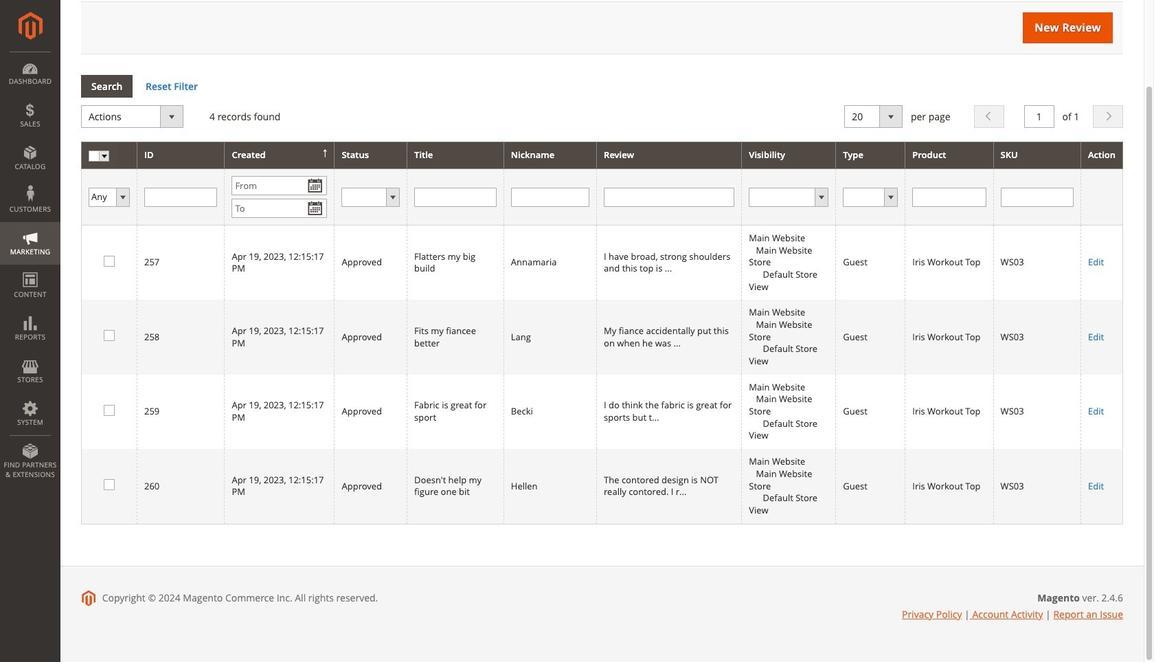 Task type: locate. For each thing, give the bounding box(es) containing it.
None text field
[[144, 187, 218, 207], [913, 187, 987, 207], [144, 187, 218, 207], [913, 187, 987, 207]]

None text field
[[1025, 105, 1055, 128], [415, 187, 497, 207], [511, 187, 590, 207], [604, 187, 735, 207], [1001, 187, 1074, 207], [1025, 105, 1055, 128], [415, 187, 497, 207], [511, 187, 590, 207], [604, 187, 735, 207], [1001, 187, 1074, 207]]

None checkbox
[[104, 256, 113, 265], [104, 330, 113, 339], [104, 256, 113, 265], [104, 330, 113, 339]]

None checkbox
[[104, 405, 113, 414], [104, 479, 113, 488], [104, 405, 113, 414], [104, 479, 113, 488]]

From text field
[[232, 176, 328, 195]]

menu bar
[[0, 52, 60, 486]]



Task type: describe. For each thing, give the bounding box(es) containing it.
To text field
[[232, 199, 328, 218]]

magento admin panel image
[[18, 12, 42, 40]]



Task type: vqa. For each thing, say whether or not it's contained in the screenshot.
'menu'
no



